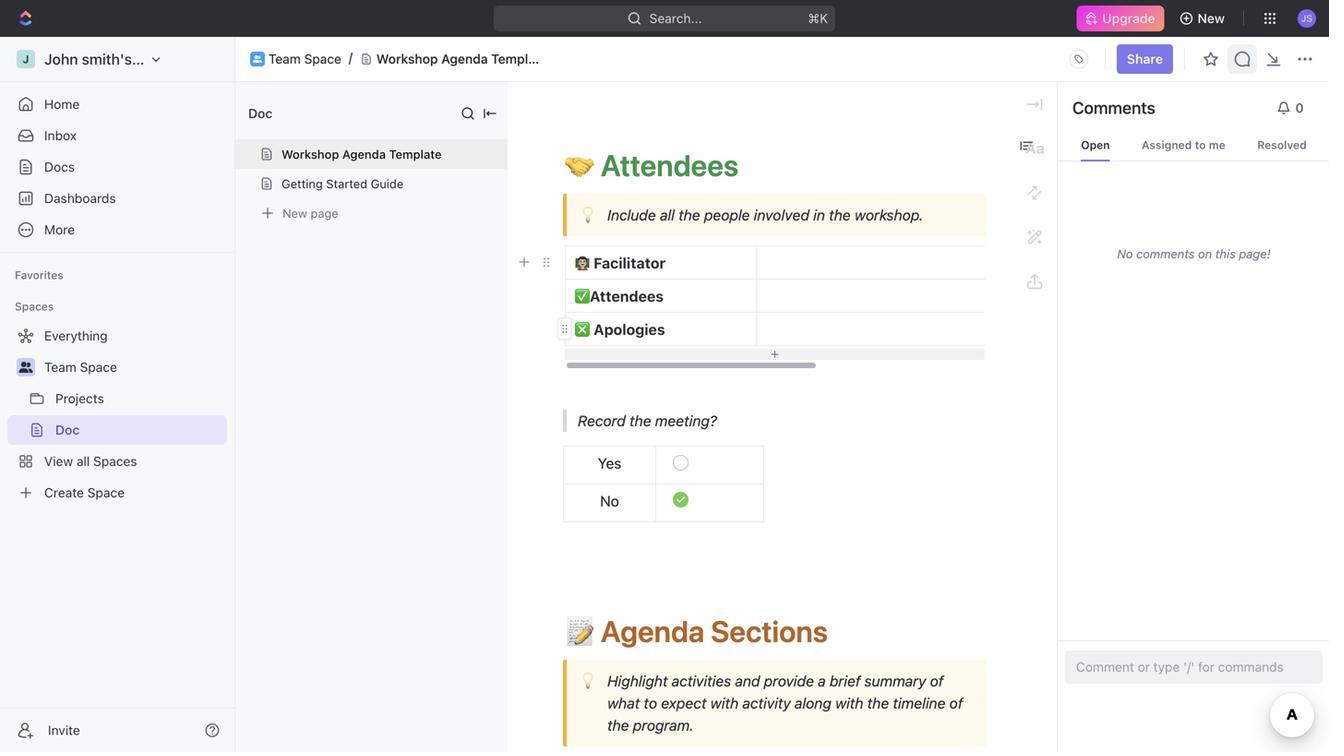 Task type: locate. For each thing, give the bounding box(es) containing it.
tree inside "sidebar" navigation
[[7, 321, 227, 508]]

of right timeline
[[949, 695, 963, 712]]

team inside "sidebar" navigation
[[44, 359, 76, 375]]

1 horizontal spatial with
[[835, 695, 863, 712]]

1 vertical spatial agenda
[[342, 147, 386, 161]]

0 vertical spatial team space
[[269, 51, 341, 67]]

1 vertical spatial attendees
[[590, 287, 664, 305]]

0 vertical spatial doc
[[248, 106, 272, 121]]

in
[[813, 206, 825, 224]]

1 horizontal spatial all
[[660, 206, 675, 224]]

and
[[735, 672, 760, 690]]

0 vertical spatial attendees
[[601, 148, 739, 183]]

team space for user group image on the top of page
[[269, 51, 341, 67]]

tree
[[7, 321, 227, 508]]

team for user group image on the top of page
[[269, 51, 301, 67]]

0 horizontal spatial spaces
[[15, 300, 54, 313]]

getting started guide
[[281, 177, 404, 191]]

record
[[578, 412, 626, 430]]

the down summary
[[867, 695, 889, 712]]

0 vertical spatial spaces
[[15, 300, 54, 313]]

everything
[[44, 328, 108, 343]]

1 horizontal spatial team space
[[269, 51, 341, 67]]

no left comments
[[1117, 247, 1133, 261]]

new
[[1198, 11, 1225, 26], [282, 206, 307, 220]]

team right user group icon
[[44, 359, 76, 375]]

2 horizontal spatial agenda
[[601, 614, 705, 649]]

user group image
[[253, 55, 262, 63]]

team right user group image on the top of page
[[269, 51, 301, 67]]

1 vertical spatial team space link
[[44, 353, 223, 382]]

docs link
[[7, 152, 227, 182]]

space
[[304, 51, 341, 67], [80, 359, 117, 375], [87, 485, 125, 500]]

all for include
[[660, 206, 675, 224]]

0 vertical spatial agenda
[[441, 51, 488, 67]]

1 horizontal spatial of
[[949, 695, 963, 712]]

of up timeline
[[930, 672, 943, 690]]

spaces down favorites button
[[15, 300, 54, 313]]

0 vertical spatial no
[[1117, 247, 1133, 261]]

activities
[[672, 672, 731, 690]]

view
[[44, 454, 73, 469]]

meeting?
[[655, 412, 717, 430]]

create space link
[[7, 478, 223, 508]]

no down yes
[[600, 492, 619, 510]]

team space link up projects link
[[44, 353, 223, 382]]

no for no
[[600, 492, 619, 510]]

team space up projects
[[44, 359, 117, 375]]

1 vertical spatial workshop agenda template
[[281, 147, 442, 161]]

docs
[[44, 159, 75, 174]]

❎
[[575, 321, 590, 338]]

1 horizontal spatial template
[[491, 51, 547, 67]]

dashboards link
[[7, 184, 227, 213]]

attendees for ✅ attendees
[[590, 287, 664, 305]]

0 horizontal spatial of
[[930, 672, 943, 690]]

0 horizontal spatial no
[[600, 492, 619, 510]]

a
[[818, 672, 826, 690]]

new left page at the left top of page
[[282, 206, 307, 220]]

1 vertical spatial no
[[600, 492, 619, 510]]

page!
[[1239, 247, 1271, 261]]

2 💡 from the top
[[580, 671, 596, 691]]

inbox link
[[7, 121, 227, 150]]

doc
[[248, 106, 272, 121], [55, 422, 80, 437]]

new button
[[1172, 4, 1236, 33]]

doc up view
[[55, 422, 80, 437]]

0 horizontal spatial new
[[282, 206, 307, 220]]

0 horizontal spatial with
[[710, 695, 739, 712]]

workspace
[[136, 50, 212, 68]]

team
[[269, 51, 301, 67], [44, 359, 76, 375]]

doc down user group image on the top of page
[[248, 106, 272, 121]]

workshop
[[376, 51, 438, 67], [281, 147, 339, 161]]

1 vertical spatial team space
[[44, 359, 117, 375]]

1 vertical spatial template
[[389, 147, 442, 161]]

1 horizontal spatial workshop
[[376, 51, 438, 67]]

team space
[[269, 51, 341, 67], [44, 359, 117, 375]]

the
[[678, 206, 700, 224], [829, 206, 851, 224], [629, 412, 651, 430], [867, 695, 889, 712], [607, 717, 629, 734]]

0 horizontal spatial workshop
[[281, 147, 339, 161]]

1 vertical spatial all
[[77, 454, 90, 469]]

assigned to me
[[1142, 138, 1225, 151]]

program.
[[633, 717, 694, 734]]

💡 left "include"
[[580, 205, 596, 225]]

0 vertical spatial all
[[660, 206, 675, 224]]

new inside button
[[1198, 11, 1225, 26]]

0 vertical spatial space
[[304, 51, 341, 67]]

team space right user group image on the top of page
[[269, 51, 341, 67]]

new right upgrade
[[1198, 11, 1225, 26]]

1 vertical spatial 💡
[[580, 671, 596, 691]]

💡 for include all the people involved in the workshop.
[[580, 205, 596, 225]]

all right view
[[77, 454, 90, 469]]

people
[[704, 206, 750, 224]]

the left people
[[678, 206, 700, 224]]

2 vertical spatial space
[[87, 485, 125, 500]]

timeline
[[893, 695, 946, 712]]

1 vertical spatial doc
[[55, 422, 80, 437]]

template
[[491, 51, 547, 67], [389, 147, 442, 161]]

tree containing everything
[[7, 321, 227, 508]]

team space link for user group icon
[[44, 353, 223, 382]]

agenda
[[441, 51, 488, 67], [342, 147, 386, 161], [601, 614, 705, 649]]

0 vertical spatial to
[[1195, 138, 1206, 151]]

share
[[1127, 51, 1163, 66]]

1 vertical spatial space
[[80, 359, 117, 375]]

team space link for user group image on the top of page
[[269, 51, 341, 67]]

0 vertical spatial of
[[930, 672, 943, 690]]

to up program.
[[644, 695, 657, 712]]

along
[[795, 695, 831, 712]]

0 vertical spatial team space link
[[269, 51, 341, 67]]

space right user group image on the top of page
[[304, 51, 341, 67]]

all inside tree
[[77, 454, 90, 469]]

1 horizontal spatial team
[[269, 51, 301, 67]]

facilitator
[[594, 254, 666, 272]]

spaces up create space link
[[93, 454, 137, 469]]

1 horizontal spatial team space link
[[269, 51, 341, 67]]

workshop agenda template
[[376, 51, 547, 67], [281, 147, 442, 161]]

1 vertical spatial team
[[44, 359, 76, 375]]

0 vertical spatial team
[[269, 51, 301, 67]]

attendees up apologies
[[590, 287, 664, 305]]

to inside highlight activities and provide a brief summary of what to expect with activity along with the timeline of the program.
[[644, 695, 657, 712]]

team space inside "sidebar" navigation
[[44, 359, 117, 375]]

1 horizontal spatial no
[[1117, 247, 1133, 261]]

0 vertical spatial new
[[1198, 11, 1225, 26]]

to left me
[[1195, 138, 1206, 151]]

❎ apologies
[[575, 321, 665, 338]]

0 horizontal spatial template
[[389, 147, 442, 161]]

projects
[[55, 391, 104, 406]]

1 horizontal spatial doc
[[248, 106, 272, 121]]

✅
[[575, 287, 590, 305]]

summary
[[864, 672, 926, 690]]

1 horizontal spatial new
[[1198, 11, 1225, 26]]

0 horizontal spatial team space link
[[44, 353, 223, 382]]

0 horizontal spatial all
[[77, 454, 90, 469]]

the down what
[[607, 717, 629, 734]]

0 horizontal spatial doc
[[55, 422, 80, 437]]

team space link
[[269, 51, 341, 67], [44, 353, 223, 382]]

0
[[1295, 100, 1304, 115]]

getting
[[281, 177, 323, 191]]

all
[[660, 206, 675, 224], [77, 454, 90, 469]]

space down view all spaces link
[[87, 485, 125, 500]]

💡 left highlight
[[580, 671, 596, 691]]

involved
[[754, 206, 809, 224]]

with down brief
[[835, 695, 863, 712]]

no
[[1117, 247, 1133, 261], [600, 492, 619, 510]]

0 vertical spatial 💡
[[580, 205, 596, 225]]

team space link right user group image on the top of page
[[269, 51, 341, 67]]

all right "include"
[[660, 206, 675, 224]]

👨🏻‍🏫 facilitator
[[575, 254, 666, 272]]

0 vertical spatial workshop
[[376, 51, 438, 67]]

doc inside 'link'
[[55, 422, 80, 437]]

💡
[[580, 205, 596, 225], [580, 671, 596, 691]]

with
[[710, 695, 739, 712], [835, 695, 863, 712]]

🤝 attendees
[[565, 148, 739, 183]]

1 vertical spatial new
[[282, 206, 307, 220]]

1 horizontal spatial to
[[1195, 138, 1206, 151]]

of
[[930, 672, 943, 690], [949, 695, 963, 712]]

1 horizontal spatial spaces
[[93, 454, 137, 469]]

to
[[1195, 138, 1206, 151], [644, 695, 657, 712]]

0 horizontal spatial to
[[644, 695, 657, 712]]

comments
[[1072, 98, 1155, 118]]

provide
[[764, 672, 814, 690]]

view all spaces
[[44, 454, 137, 469]]

spaces
[[15, 300, 54, 313], [93, 454, 137, 469]]

j
[[23, 53, 29, 66]]

📝 agenda sections
[[565, 614, 828, 649]]

1 vertical spatial of
[[949, 695, 963, 712]]

with down and
[[710, 695, 739, 712]]

attendees up "include"
[[601, 148, 739, 183]]

space down everything "link"
[[80, 359, 117, 375]]

0 horizontal spatial team space
[[44, 359, 117, 375]]

what
[[607, 695, 640, 712]]

0 horizontal spatial team
[[44, 359, 76, 375]]

1 vertical spatial to
[[644, 695, 657, 712]]

on
[[1198, 247, 1212, 261]]

1 💡 from the top
[[580, 205, 596, 225]]

yes
[[598, 455, 621, 472]]



Task type: describe. For each thing, give the bounding box(es) containing it.
create space
[[44, 485, 125, 500]]

0 vertical spatial workshop agenda template
[[376, 51, 547, 67]]

invite
[[48, 723, 80, 738]]

2 vertical spatial agenda
[[601, 614, 705, 649]]

no for no comments on this page!
[[1117, 247, 1133, 261]]

john
[[44, 50, 78, 68]]

record the meeting?
[[578, 412, 717, 430]]

js
[[1301, 13, 1312, 23]]

favorites button
[[7, 264, 71, 286]]

view all spaces link
[[7, 447, 223, 476]]

✅ attendees
[[575, 287, 664, 305]]

workshop.
[[855, 206, 923, 224]]

team space for user group icon
[[44, 359, 117, 375]]

1 horizontal spatial agenda
[[441, 51, 488, 67]]

upgrade link
[[1076, 6, 1164, 31]]

⌘k
[[808, 11, 828, 26]]

favorites
[[15, 269, 63, 281]]

inbox
[[44, 128, 77, 143]]

1 vertical spatial workshop
[[281, 147, 339, 161]]

👨🏻‍🏫
[[575, 254, 590, 272]]

started
[[326, 177, 367, 191]]

search...
[[649, 11, 702, 26]]

page
[[311, 206, 338, 220]]

team for user group icon
[[44, 359, 76, 375]]

1 vertical spatial spaces
[[93, 454, 137, 469]]

new page
[[282, 206, 338, 220]]

all for view
[[77, 454, 90, 469]]

no comments on this page!
[[1117, 247, 1271, 261]]

space for user group image on the top of page
[[304, 51, 341, 67]]

everything link
[[7, 321, 223, 351]]

dashboards
[[44, 191, 116, 206]]

user group image
[[19, 362, 33, 373]]

🤝
[[565, 148, 594, 183]]

dropdown menu image
[[1064, 44, 1094, 74]]

open
[[1081, 138, 1110, 151]]

more button
[[7, 215, 227, 245]]

john smith's workspace
[[44, 50, 212, 68]]

home
[[44, 96, 80, 112]]

smith's
[[82, 50, 132, 68]]

more
[[44, 222, 75, 237]]

1 with from the left
[[710, 695, 739, 712]]

📝
[[565, 614, 594, 649]]

attendees for 🤝 attendees
[[601, 148, 739, 183]]

apologies
[[594, 321, 665, 338]]

space for user group icon
[[80, 359, 117, 375]]

comments
[[1136, 247, 1195, 261]]

john smith's workspace, , element
[[17, 50, 35, 68]]

brief
[[830, 672, 861, 690]]

sections
[[711, 614, 828, 649]]

resolved
[[1257, 138, 1307, 151]]

home link
[[7, 90, 227, 119]]

activity
[[742, 695, 791, 712]]

0 horizontal spatial agenda
[[342, 147, 386, 161]]

me
[[1209, 138, 1225, 151]]

sidebar navigation
[[0, 37, 239, 752]]

projects link
[[55, 384, 223, 413]]

new for new page
[[282, 206, 307, 220]]

highlight
[[607, 672, 668, 690]]

highlight activities and provide a brief summary of what to expect with activity along with the timeline of the program.
[[607, 672, 967, 734]]

js button
[[1292, 4, 1322, 33]]

0 button
[[1269, 93, 1315, 123]]

create
[[44, 485, 84, 500]]

guide
[[371, 177, 404, 191]]

new for new
[[1198, 11, 1225, 26]]

0 vertical spatial template
[[491, 51, 547, 67]]

upgrade
[[1102, 11, 1155, 26]]

include
[[607, 206, 656, 224]]

include all the people involved in the workshop.
[[607, 206, 923, 224]]

the right in
[[829, 206, 851, 224]]

doc link
[[55, 415, 223, 445]]

2 with from the left
[[835, 695, 863, 712]]

assigned
[[1142, 138, 1192, 151]]

expect
[[661, 695, 706, 712]]

the right record
[[629, 412, 651, 430]]

this
[[1215, 247, 1236, 261]]

💡 for highlight activities and provide a brief summary of what to expect with activity along with the timeline of the program.
[[580, 671, 596, 691]]



Task type: vqa. For each thing, say whether or not it's contained in the screenshot.
Daily
no



